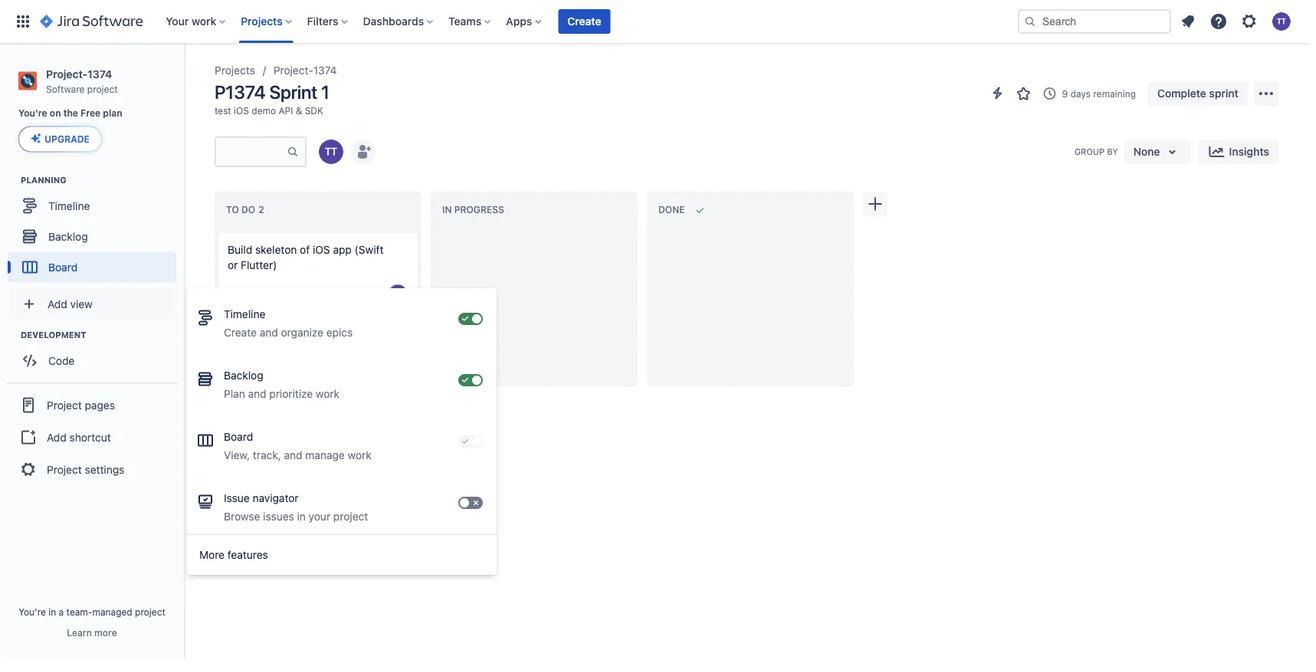 Task type: locate. For each thing, give the bounding box(es) containing it.
0 vertical spatial create
[[568, 15, 602, 28]]

1 vertical spatial create
[[224, 326, 257, 339]]

0 horizontal spatial in
[[49, 607, 56, 617]]

you're on the free plan
[[18, 108, 122, 119]]

1 horizontal spatial project-
[[274, 64, 313, 77]]

more
[[199, 549, 225, 561]]

0 horizontal spatial work
[[192, 15, 216, 28]]

0 vertical spatial project
[[87, 83, 118, 94]]

0 vertical spatial &
[[296, 105, 302, 116]]

2 horizontal spatial work
[[348, 449, 372, 462]]

1374 inside project-1374 software project
[[88, 67, 112, 80]]

you're in a team-managed project
[[19, 607, 166, 617]]

1 horizontal spatial work
[[316, 388, 340, 400]]

timeline up integrate
[[224, 308, 266, 321]]

navigator
[[253, 492, 299, 505]]

teams
[[449, 15, 482, 28]]

your profile and settings image
[[1273, 12, 1292, 31]]

board inside board link
[[48, 261, 78, 273]]

and right "track,"
[[284, 449, 303, 462]]

organize
[[281, 326, 324, 339]]

settings
[[85, 463, 124, 476]]

0 vertical spatial project
[[47, 399, 82, 411]]

0 horizontal spatial ios
[[234, 105, 249, 116]]

timeline
[[48, 199, 90, 212], [224, 308, 266, 321]]

to
[[226, 205, 239, 215]]

add for add view
[[48, 298, 67, 310]]

1 vertical spatial timeline
[[224, 308, 266, 321]]

1 vertical spatial backlog
[[224, 369, 264, 382]]

timeline inside planning group
[[48, 199, 90, 212]]

2 vertical spatial project
[[135, 607, 166, 617]]

project down add shortcut
[[47, 463, 82, 476]]

ios inside p1374 sprint 1 test ios demo api & sdk
[[234, 105, 249, 116]]

track,
[[253, 449, 281, 462]]

0 horizontal spatial project-
[[46, 67, 88, 80]]

assignee: terry turtle image
[[389, 284, 407, 303]]

project right managed
[[135, 607, 166, 617]]

1374
[[313, 64, 337, 77], [88, 67, 112, 80]]

projects up the p1374
[[215, 64, 255, 77]]

group
[[1075, 147, 1105, 157]]

0 vertical spatial you're
[[18, 108, 47, 119]]

and
[[260, 326, 278, 339], [248, 388, 267, 400], [284, 449, 303, 462]]

timeline inside "timeline create and organize epics"
[[224, 308, 266, 321]]

appswitcher icon image
[[14, 12, 32, 31]]

development image
[[2, 325, 21, 344]]

add shortcut
[[47, 431, 111, 444]]

sdk up "backlog plan and prioritize work"
[[305, 327, 327, 340]]

projects
[[241, 15, 283, 28], [215, 64, 255, 77]]

1 vertical spatial board
[[224, 431, 253, 443]]

1 vertical spatial project
[[334, 510, 368, 523]]

automations menu button icon image
[[989, 84, 1008, 102]]

backlog
[[48, 230, 88, 243], [224, 369, 264, 382]]

add
[[48, 298, 67, 310], [47, 431, 67, 444]]

1 horizontal spatial board
[[224, 431, 253, 443]]

sdk down sprint on the left top of the page
[[305, 105, 324, 116]]

project up add shortcut
[[47, 399, 82, 411]]

add for add shortcut
[[47, 431, 67, 444]]

complete sprint button
[[1149, 81, 1249, 106]]

to do element
[[226, 205, 267, 215]]

1 vertical spatial add
[[47, 431, 67, 444]]

0 horizontal spatial project
[[87, 83, 118, 94]]

project
[[47, 399, 82, 411], [47, 463, 82, 476]]

1 vertical spatial project
[[47, 463, 82, 476]]

add inside popup button
[[48, 298, 67, 310]]

sprint
[[270, 81, 317, 103]]

group
[[6, 382, 178, 491]]

0 vertical spatial api
[[279, 105, 293, 116]]

0 horizontal spatial backlog
[[48, 230, 88, 243]]

test
[[215, 105, 231, 116]]

Search field
[[1019, 9, 1172, 34]]

apps button
[[502, 9, 548, 34]]

you're for you're on the free plan
[[18, 108, 47, 119]]

0 vertical spatial in
[[297, 510, 306, 523]]

software
[[46, 83, 85, 94]]

0 horizontal spatial timeline
[[48, 199, 90, 212]]

project- inside project-1374 software project
[[46, 67, 88, 80]]

1 vertical spatial work
[[316, 388, 340, 400]]

1374 up free
[[88, 67, 112, 80]]

1 horizontal spatial timeline
[[224, 308, 266, 321]]

more features link
[[187, 540, 497, 571]]

backlog inside "backlog plan and prioritize work"
[[224, 369, 264, 382]]

1 up "timeline create and organize epics"
[[278, 288, 283, 299]]

plan
[[103, 108, 122, 119]]

in left your
[[297, 510, 306, 523]]

0 horizontal spatial 1374
[[88, 67, 112, 80]]

group containing project pages
[[6, 382, 178, 491]]

board up add view at the top of page
[[48, 261, 78, 273]]

add view button
[[9, 289, 175, 319]]

free
[[81, 108, 101, 119]]

in left a
[[49, 607, 56, 617]]

ios down the p1374
[[234, 105, 249, 116]]

work right manage
[[348, 449, 372, 462]]

a
[[59, 607, 64, 617]]

browse
[[224, 510, 260, 523]]

ios
[[234, 105, 249, 116], [313, 244, 330, 256]]

1 vertical spatial in
[[49, 607, 56, 617]]

create button
[[559, 9, 611, 34]]

0 vertical spatial work
[[192, 15, 216, 28]]

add inside button
[[47, 431, 67, 444]]

banner containing your work
[[0, 0, 1310, 43]]

you're
[[18, 108, 47, 119], [19, 607, 46, 617]]

1374 up sprint on the left top of the page
[[313, 64, 337, 77]]

0 vertical spatial sdk
[[305, 105, 324, 116]]

work right your
[[192, 15, 216, 28]]

teams button
[[444, 9, 497, 34]]

jira software image
[[40, 12, 143, 31], [40, 12, 143, 31]]

test ios demo api & sdk element
[[215, 104, 324, 117]]

and right plan
[[248, 388, 267, 400]]

ios right "of"
[[313, 244, 330, 256]]

1 vertical spatial projects
[[215, 64, 255, 77]]

1 horizontal spatial create
[[568, 15, 602, 28]]

project inside project-1374 software project
[[87, 83, 118, 94]]

ios inside build skeleton of ios app (swift or flutter)
[[313, 244, 330, 256]]

backlog down task 'image'
[[224, 369, 264, 382]]

2 horizontal spatial project
[[334, 510, 368, 523]]

project-1374 link
[[274, 61, 337, 80]]

project-1374
[[274, 64, 337, 77]]

notifications image
[[1180, 12, 1198, 31]]

project for project settings
[[47, 463, 82, 476]]

api down sprint on the left top of the page
[[279, 105, 293, 116]]

skeleton
[[255, 244, 297, 256]]

project right your
[[334, 510, 368, 523]]

projects inside dropdown button
[[241, 15, 283, 28]]

insights button
[[1199, 140, 1279, 164]]

search image
[[1025, 15, 1037, 28]]

0 horizontal spatial create
[[224, 326, 257, 339]]

projects for 'projects' link
[[215, 64, 255, 77]]

0 horizontal spatial board
[[48, 261, 78, 273]]

you're left on on the left top of the page
[[18, 108, 47, 119]]

0 vertical spatial board
[[48, 261, 78, 273]]

project- up software
[[46, 67, 88, 80]]

your
[[309, 510, 331, 523]]

0 vertical spatial timeline
[[48, 199, 90, 212]]

planning
[[21, 175, 67, 185]]

1 sdk from the top
[[305, 105, 324, 116]]

project- up sprint on the left top of the page
[[274, 64, 313, 77]]

project up plan
[[87, 83, 118, 94]]

project for project pages
[[47, 399, 82, 411]]

1 down project-1374 link
[[321, 81, 330, 103]]

2 you're from the top
[[19, 607, 46, 617]]

add left shortcut
[[47, 431, 67, 444]]

board for board view, track, and manage work
[[224, 431, 253, 443]]

2 vertical spatial work
[[348, 449, 372, 462]]

1 horizontal spatial backlog
[[224, 369, 264, 382]]

and left organize
[[260, 326, 278, 339]]

create up task 'image'
[[224, 326, 257, 339]]

you're left a
[[19, 607, 46, 617]]

work right "prioritize"
[[316, 388, 340, 400]]

issue
[[224, 492, 250, 505]]

prioritize
[[269, 388, 313, 400]]

0 horizontal spatial 1
[[278, 288, 283, 299]]

1 inside p1374 sprint 1 test ios demo api & sdk
[[321, 81, 330, 103]]

projects up 'projects' link
[[241, 15, 283, 28]]

2 vertical spatial and
[[284, 449, 303, 462]]

0 vertical spatial add
[[48, 298, 67, 310]]

0 vertical spatial ios
[[234, 105, 249, 116]]

create column image
[[867, 195, 885, 213]]

epics
[[327, 326, 353, 339]]

to do
[[226, 205, 255, 215]]

1 vertical spatial sdk
[[305, 327, 327, 340]]

add view
[[48, 298, 93, 310]]

project- for project-1374
[[274, 64, 313, 77]]

and inside "backlog plan and prioritize work"
[[248, 388, 267, 400]]

timeline down planning
[[48, 199, 90, 212]]

work
[[192, 15, 216, 28], [316, 388, 340, 400], [348, 449, 372, 462]]

add left view
[[48, 298, 67, 310]]

flutter)
[[241, 259, 277, 272]]

backlog for backlog
[[48, 230, 88, 243]]

backlog down "timeline" link
[[48, 230, 88, 243]]

p1374-
[[246, 288, 278, 299]]

1 vertical spatial and
[[248, 388, 267, 400]]

p1374
[[215, 81, 266, 103]]

work inside dropdown button
[[192, 15, 216, 28]]

& down sprint on the left top of the page
[[296, 105, 302, 116]]

project
[[87, 83, 118, 94], [334, 510, 368, 523], [135, 607, 166, 617]]

1374 for project-1374
[[313, 64, 337, 77]]

on
[[50, 108, 61, 119]]

backlog inside backlog link
[[48, 230, 88, 243]]

2 project from the top
[[47, 463, 82, 476]]

api right integrate
[[275, 327, 292, 340]]

sidebar navigation image
[[167, 61, 201, 92]]

team-
[[66, 607, 92, 617]]

days
[[1071, 88, 1091, 99]]

sdk inside p1374 sprint 1 test ios demo api & sdk
[[305, 105, 324, 116]]

planning group
[[8, 174, 183, 287]]

1 horizontal spatial 1
[[321, 81, 330, 103]]

project-
[[274, 64, 313, 77], [46, 67, 88, 80]]

1 horizontal spatial 1374
[[313, 64, 337, 77]]

sprint
[[1210, 87, 1239, 100]]

complete sprint
[[1158, 87, 1239, 100]]

0 vertical spatial 1
[[321, 81, 330, 103]]

1 vertical spatial &
[[295, 327, 302, 340]]

board inside board view, track, and manage work
[[224, 431, 253, 443]]

you're for you're in a team-managed project
[[19, 607, 46, 617]]

projects link
[[215, 61, 255, 80]]

& left epics
[[295, 327, 302, 340]]

project-1374 software project
[[46, 67, 118, 94]]

and inside board view, track, and manage work
[[284, 449, 303, 462]]

board up 'view,'
[[224, 431, 253, 443]]

create inside "timeline create and organize epics"
[[224, 326, 257, 339]]

star p1374 board image
[[1015, 84, 1034, 103]]

project settings link
[[6, 453, 178, 487]]

1 vertical spatial you're
[[19, 607, 46, 617]]

create right apps popup button
[[568, 15, 602, 28]]

0 vertical spatial projects
[[241, 15, 283, 28]]

0 vertical spatial and
[[260, 326, 278, 339]]

work inside board view, track, and manage work
[[348, 449, 372, 462]]

help image
[[1210, 12, 1229, 31]]

1 you're from the top
[[18, 108, 47, 119]]

sdk
[[305, 105, 324, 116], [305, 327, 327, 340]]

1 project from the top
[[47, 399, 82, 411]]

1 horizontal spatial in
[[297, 510, 306, 523]]

shortcut
[[69, 431, 111, 444]]

done
[[659, 205, 685, 215]]

your work button
[[161, 9, 232, 34]]

upgrade button
[[19, 127, 101, 151]]

& inside p1374 sprint 1 test ios demo api & sdk
[[296, 105, 302, 116]]

and inside "timeline create and organize epics"
[[260, 326, 278, 339]]

1 horizontal spatial ios
[[313, 244, 330, 256]]

1 vertical spatial ios
[[313, 244, 330, 256]]

0 vertical spatial backlog
[[48, 230, 88, 243]]

banner
[[0, 0, 1310, 43]]

backlog plan and prioritize work
[[224, 369, 340, 400]]

group by
[[1075, 147, 1119, 157]]

api
[[279, 105, 293, 116], [275, 327, 292, 340]]



Task type: vqa. For each thing, say whether or not it's contained in the screenshot.


Task type: describe. For each thing, give the bounding box(es) containing it.
learn
[[67, 627, 92, 638]]

view
[[70, 298, 93, 310]]

project settings
[[47, 463, 124, 476]]

issues
[[263, 510, 294, 523]]

none
[[1134, 145, 1161, 158]]

1 vertical spatial api
[[275, 327, 292, 340]]

9
[[1063, 88, 1069, 99]]

in
[[443, 205, 452, 215]]

in progress
[[443, 205, 505, 215]]

progress
[[455, 205, 505, 215]]

development group
[[8, 329, 183, 381]]

1 vertical spatial 1
[[278, 288, 283, 299]]

integrate api & sdk
[[228, 327, 327, 340]]

of
[[300, 244, 310, 256]]

add people image
[[354, 143, 373, 161]]

add shortcut button
[[6, 422, 178, 453]]

timeline create and organize epics
[[224, 308, 353, 339]]

planning image
[[2, 171, 21, 189]]

9 days remaining image
[[1041, 84, 1060, 103]]

your
[[166, 15, 189, 28]]

create inside button
[[568, 15, 602, 28]]

issue navigator browse issues in your project
[[224, 492, 368, 523]]

projects button
[[236, 9, 298, 34]]

project pages
[[47, 399, 115, 411]]

2 sdk from the top
[[305, 327, 327, 340]]

p1374 sprint 1 test ios demo api & sdk
[[215, 81, 330, 116]]

timeline for timeline
[[48, 199, 90, 212]]

timeline for timeline create and organize epics
[[224, 308, 266, 321]]

board link
[[8, 252, 176, 283]]

task image
[[228, 356, 240, 368]]

build
[[228, 244, 253, 256]]

in inside issue navigator browse issues in your project
[[297, 510, 306, 523]]

none button
[[1125, 140, 1192, 164]]

features
[[228, 549, 268, 561]]

filters button
[[303, 9, 354, 34]]

1 horizontal spatial project
[[135, 607, 166, 617]]

build skeleton of ios app (swift or flutter)
[[228, 244, 384, 272]]

and for timeline
[[260, 326, 278, 339]]

insights image
[[1208, 143, 1227, 161]]

view,
[[224, 449, 250, 462]]

projects for projects dropdown button
[[241, 15, 283, 28]]

by
[[1108, 147, 1119, 157]]

learn more button
[[67, 627, 117, 639]]

primary element
[[9, 0, 1019, 43]]

project inside issue navigator browse issues in your project
[[334, 510, 368, 523]]

development
[[21, 330, 86, 340]]

(swift
[[355, 244, 384, 256]]

dashboards
[[363, 15, 424, 28]]

more features
[[199, 549, 268, 561]]

backlog link
[[8, 221, 176, 252]]

upgrade
[[44, 134, 90, 144]]

code
[[48, 354, 75, 367]]

api inside p1374 sprint 1 test ios demo api & sdk
[[279, 105, 293, 116]]

more
[[94, 627, 117, 638]]

integrate
[[228, 327, 272, 340]]

or
[[228, 259, 238, 272]]

more image
[[1258, 84, 1276, 103]]

apps
[[506, 15, 533, 28]]

dashboards button
[[359, 9, 440, 34]]

the
[[63, 108, 78, 119]]

insights
[[1230, 145, 1270, 158]]

learn more
[[67, 627, 117, 638]]

work inside "backlog plan and prioritize work"
[[316, 388, 340, 400]]

and for backlog
[[248, 388, 267, 400]]

demo
[[252, 105, 276, 116]]

do
[[242, 205, 255, 215]]

settings image
[[1241, 12, 1259, 31]]

backlog for backlog plan and prioritize work
[[224, 369, 264, 382]]

1374 for project-1374 software project
[[88, 67, 112, 80]]

complete
[[1158, 87, 1207, 100]]

your work
[[166, 15, 216, 28]]

p1374-1
[[246, 288, 283, 299]]

app
[[333, 244, 352, 256]]

pages
[[85, 399, 115, 411]]

terry turtle image
[[319, 140, 344, 164]]

code link
[[8, 345, 176, 376]]

timeline link
[[8, 190, 176, 221]]

project- for project-1374 software project
[[46, 67, 88, 80]]

manage
[[306, 449, 345, 462]]

9 days remaining
[[1063, 88, 1137, 99]]

managed
[[92, 607, 132, 617]]

project pages link
[[6, 388, 178, 422]]

filters
[[307, 15, 339, 28]]

board for board
[[48, 261, 78, 273]]

plan
[[224, 388, 245, 400]]

remaining
[[1094, 88, 1137, 99]]

Search this board text field
[[216, 138, 287, 166]]



